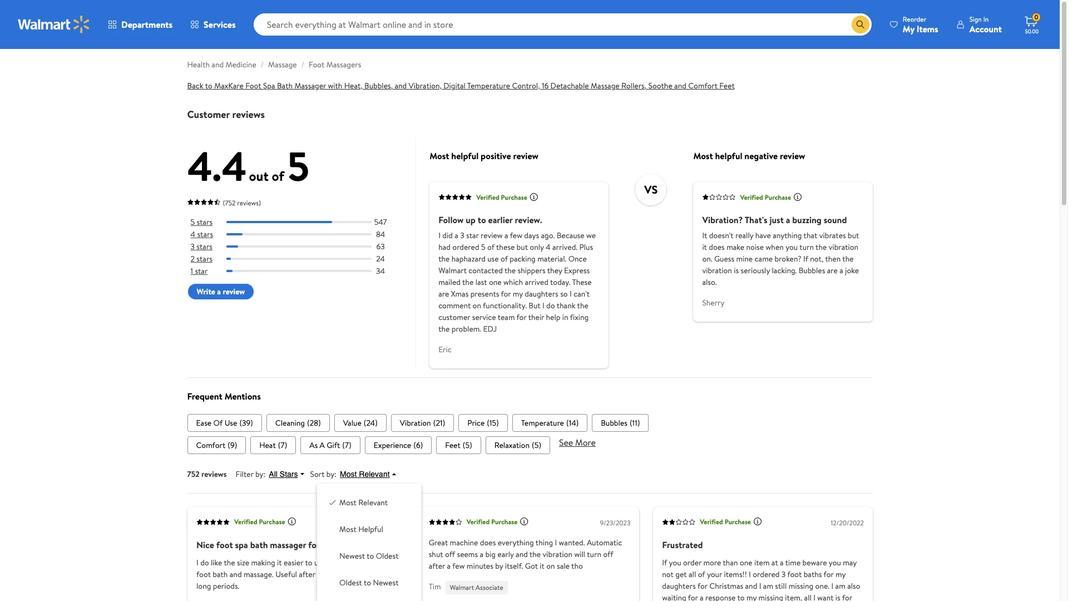 Task type: vqa. For each thing, say whether or not it's contained in the screenshot.
"are"
yes



Task type: describe. For each thing, give the bounding box(es) containing it.
plus
[[580, 242, 594, 253]]

soothe
[[649, 80, 673, 91]]

1
[[191, 266, 193, 277]]

verified for 11/8/2023
[[234, 517, 257, 527]]

item,
[[785, 592, 803, 601]]

2 am from the left
[[836, 581, 846, 592]]

experience (6)
[[374, 440, 423, 451]]

verified up that's
[[741, 193, 764, 202]]

but inside follow up to earlier review. i did a 3 star review a few days ago. because we had ordered 5 of these but only 4 arrived. plus the haphazard use of packing material. once walmart contacted the shippers they express mailed the last one which arrived today.  these are xmas presents for my daughters so i can't comment on functionality.  but i do thank the customer service team for their help in fixing the problem.  edj
[[517, 242, 528, 253]]

and inside great machine does everything thing i wanted. automatic shut off seems a big early and the vibration will turn off after a few minutes by itself. got it on sale tho
[[516, 549, 529, 560]]

review right positive
[[514, 150, 539, 162]]

sale
[[558, 561, 570, 572]]

maxkare
[[214, 80, 244, 91]]

itself.
[[506, 561, 524, 572]]

doesn't
[[710, 230, 734, 241]]

and right bubbles,
[[395, 80, 407, 91]]

2 horizontal spatial you
[[829, 557, 841, 568]]

guess
[[715, 253, 735, 265]]

all stars button
[[266, 469, 310, 479]]

temperature inside list item
[[522, 417, 564, 429]]

option group containing most relevant
[[326, 493, 413, 601]]

it
[[703, 230, 708, 241]]

2 stars
[[191, 253, 213, 265]]

to down prepare
[[364, 577, 371, 588]]

of inside the 4.4 out of 5
[[272, 166, 284, 185]]

it inside vibration? that's just a buzzing sound it doesn't really have anything that vibrates but it does make noise when you turn the vibration on. guess mine came broken? if not, then the vibration is seriously lacking. bubbles are a joke also.
[[703, 242, 708, 253]]

(752 reviews) link
[[187, 196, 261, 208]]

1 vertical spatial star
[[195, 266, 208, 277]]

nice foot spa bath massager for the price.
[[196, 539, 359, 551]]

84
[[376, 229, 385, 240]]

does inside vibration? that's just a buzzing sound it doesn't really have anything that vibrates but it does make noise when you turn the vibration on. guess mine came broken? if not, then the vibration is seriously lacking. bubbles are a joke also.
[[709, 242, 725, 253]]

back
[[187, 80, 204, 91]]

control,
[[512, 80, 540, 91]]

9/23/2023
[[601, 518, 631, 528]]

order
[[683, 557, 702, 568]]

stars for 5 stars
[[197, 217, 213, 228]]

sherry
[[703, 297, 725, 309]]

bubbles inside vibration? that's just a buzzing sound it doesn't really have anything that vibrates but it does make noise when you turn the vibration on. guess mine came broken? if not, then the vibration is seriously lacking. bubbles are a joke also.
[[799, 265, 826, 276]]

(14)
[[567, 417, 579, 429]]

list item containing value
[[334, 414, 387, 432]]

massagers
[[327, 59, 362, 70]]

write a review link
[[187, 284, 255, 300]]

thing
[[536, 537, 554, 548]]

your inside if you order more than one item at a time beware you may not get all of your items!! i ordered 3 foot baths for my daughters for christmas and i am still missing one.  i am also waiting for a response to my missing item, all i want is
[[707, 569, 722, 580]]

the down had
[[439, 253, 450, 265]]

on inside i do like the size making it easier to use and prepare for the foot bath and massage. useful after being on your feet for long periods.
[[338, 569, 346, 580]]

anything
[[773, 230, 803, 241]]

on inside follow up to earlier review. i did a 3 star review a few days ago. because we had ordered 5 of these but only 4 arrived. plus the haphazard use of packing material. once walmart contacted the shippers they express mailed the last one which arrived today.  these are xmas presents for my daughters so i can't comment on functionality.  but i do thank the customer service team for their help in fixing the problem.  edj
[[473, 300, 482, 311]]

to up 'feet'
[[367, 551, 374, 562]]

review right write
[[223, 286, 245, 298]]

the down can't
[[578, 300, 589, 311]]

4.4 out of 5
[[187, 138, 309, 194]]

a right just
[[787, 214, 791, 226]]

also
[[848, 581, 861, 592]]

0 vertical spatial bath
[[250, 539, 268, 551]]

frequent
[[187, 390, 223, 402]]

and right the 'soothe'
[[675, 80, 687, 91]]

of inside if you order more than one item at a time beware you may not get all of your items!! i ordered 3 foot baths for my daughters for christmas and i am still missing one.  i am also waiting for a response to my missing item, all i want is
[[698, 569, 705, 580]]

days
[[525, 230, 540, 241]]

of down these
[[501, 253, 508, 265]]

1 horizontal spatial massage
[[591, 80, 620, 91]]

helpful for negative
[[716, 150, 743, 162]]

ago.
[[541, 230, 555, 241]]

help
[[546, 312, 561, 323]]

1 vertical spatial newest
[[373, 577, 399, 588]]

the up the not,
[[816, 242, 827, 253]]

purchase up just
[[765, 193, 792, 202]]

0 vertical spatial all
[[689, 569, 696, 580]]

and up being
[[327, 557, 340, 568]]

for right waiting
[[688, 592, 698, 601]]

0 horizontal spatial newest
[[340, 551, 365, 562]]

may
[[843, 557, 857, 568]]

does inside great machine does everything thing i wanted. automatic shut off seems a big early and the vibration will turn off after a few minutes by itself. got it on sale tho
[[481, 537, 497, 548]]

and inside if you order more than one item at a time beware you may not get all of your items!! i ordered 3 foot baths for my daughters for christmas and i am still missing one.  i am also waiting for a response to my missing item, all i want is
[[745, 581, 758, 592]]

my
[[903, 23, 915, 35]]

verified for 9/23/2023
[[467, 517, 490, 527]]

follow up to earlier review. i did a 3 star review a few days ago. because we had ordered 5 of these but only 4 arrived. plus the haphazard use of packing material. once walmart contacted the shippers they express mailed the last one which arrived today.  these are xmas presents for my daughters so i can't comment on functionality.  but i do thank the customer service team for their help in fixing the problem.  edj
[[439, 214, 596, 335]]

up
[[466, 214, 476, 226]]

1 off from the left
[[446, 549, 456, 560]]

0 horizontal spatial oldest
[[340, 577, 362, 588]]

a left response
[[700, 592, 704, 601]]

reorder my items
[[903, 14, 939, 35]]

size
[[237, 557, 249, 568]]

all stars
[[269, 470, 298, 479]]

automatic
[[588, 537, 623, 548]]

the left last
[[463, 277, 474, 288]]

i left want
[[814, 592, 816, 601]]

also.
[[703, 277, 717, 288]]

i inside i do like the size making it easier to use and prepare for the foot bath and massage. useful after being on your feet for long periods.
[[196, 557, 198, 568]]

newest to oldest
[[340, 551, 399, 562]]

arrived
[[525, 277, 549, 288]]

verified purchase for 12/20/2022
[[700, 517, 751, 527]]

list item containing vibration
[[391, 414, 454, 432]]

1 vertical spatial my
[[836, 569, 846, 580]]

as
[[310, 440, 318, 451]]

a left big
[[480, 549, 484, 560]]

buzzing
[[793, 214, 822, 226]]

0 horizontal spatial you
[[669, 557, 681, 568]]

list item containing comfort
[[187, 436, 246, 454]]

progress bar for 84
[[226, 233, 372, 236]]

1 vertical spatial relevant
[[359, 497, 388, 508]]

1 horizontal spatial vibration
[[703, 265, 733, 276]]

reorder
[[903, 14, 927, 24]]

for up one.
[[824, 569, 834, 580]]

purchase for 12/20/2022
[[725, 517, 751, 527]]

progress bar for 24
[[226, 258, 372, 260]]

services
[[204, 18, 236, 31]]

rollers,
[[622, 80, 647, 91]]

verified purchase information image up item
[[754, 517, 762, 526]]

after inside i do like the size making it easier to use and prepare for the foot bath and massage. useful after being on your feet for long periods.
[[299, 569, 315, 580]]

use inside i do like the size making it easier to use and prepare for the foot bath and massage. useful after being on your feet for long periods.
[[314, 557, 326, 568]]

(5) for relaxation (5)
[[532, 440, 542, 451]]

a up these
[[505, 230, 509, 241]]

the up oldest to newest
[[381, 557, 392, 568]]

foot inside if you order more than one item at a time beware you may not get all of your items!! i ordered 3 foot baths for my daughters for christmas and i am still missing one.  i am also waiting for a response to my missing item, all i want is
[[788, 569, 802, 580]]

1 horizontal spatial feet
[[720, 80, 735, 91]]

1 star
[[191, 266, 208, 277]]

account
[[970, 23, 1003, 35]]

walmart inside follow up to earlier review. i did a 3 star review a few days ago. because we had ordered 5 of these but only 4 arrived. plus the haphazard use of packing material. once walmart contacted the shippers they express mailed the last one which arrived today.  these are xmas presents for my daughters so i can't comment on functionality.  but i do thank the customer service team for their help in fixing the problem.  edj
[[439, 265, 467, 276]]

1 horizontal spatial oldest
[[376, 551, 399, 562]]

752 reviews
[[187, 469, 227, 480]]

it inside i do like the size making it easier to use and prepare for the foot bath and massage. useful after being on your feet for long periods.
[[277, 557, 282, 568]]

of left these
[[488, 242, 495, 253]]

than
[[723, 557, 738, 568]]

purchase up earlier
[[501, 193, 528, 202]]

making
[[251, 557, 275, 568]]

(5) for feet (5)
[[463, 440, 472, 451]]

detachable
[[551, 80, 589, 91]]

if inside if you order more than one item at a time beware you may not get all of your items!! i ordered 3 foot baths for my daughters for christmas and i am still missing one.  i am also waiting for a response to my missing item, all i want is
[[662, 557, 667, 568]]

4 inside follow up to earlier review. i did a 3 star review a few days ago. because we had ordered 5 of these but only 4 arrived. plus the haphazard use of packing material. once walmart contacted the shippers they express mailed the last one which arrived today.  these are xmas presents for my daughters so i can't comment on functionality.  but i do thank the customer service team for their help in fixing the problem.  edj
[[546, 242, 551, 253]]

list item containing relaxation
[[486, 436, 551, 454]]

for right 'feet'
[[381, 569, 391, 580]]

use inside follow up to earlier review. i did a 3 star review a few days ago. because we had ordered 5 of these but only 4 arrived. plus the haphazard use of packing material. once walmart contacted the shippers they express mailed the last one which arrived today.  these are xmas presents for my daughters so i can't comment on functionality.  but i do thank the customer service team for their help in fixing the problem.  edj
[[488, 253, 499, 265]]

(24)
[[364, 417, 378, 429]]

1 (7) from the left
[[278, 440, 287, 451]]

5 inside follow up to earlier review. i did a 3 star review a few days ago. because we had ordered 5 of these but only 4 arrived. plus the haphazard use of packing material. once walmart contacted the shippers they express mailed the last one which arrived today.  these are xmas presents for my daughters so i can't comment on functionality.  but i do thank the customer service team for their help in fixing the problem.  edj
[[482, 242, 486, 253]]

the inside great machine does everything thing i wanted. automatic shut off seems a big early and the vibration will turn off after a few minutes by itself. got it on sale tho
[[530, 549, 542, 560]]

(28)
[[307, 417, 321, 429]]

i right so
[[570, 289, 572, 300]]

list item containing ease of use
[[187, 414, 262, 432]]

stars for 4 stars
[[197, 229, 213, 240]]

i inside great machine does everything thing i wanted. automatic shut off seems a big early and the vibration will turn off after a few minutes by itself. got it on sale tho
[[556, 537, 558, 548]]

2 vertical spatial my
[[747, 592, 757, 601]]

the up which at the left of page
[[505, 265, 516, 276]]

you inside vibration? that's just a buzzing sound it doesn't really have anything that vibrates but it does make noise when you turn the vibration on. guess mine came broken? if not, then the vibration is seriously lacking. bubbles are a joke also.
[[786, 242, 798, 253]]

machine
[[450, 537, 479, 548]]

my inside follow up to earlier review. i did a 3 star review a few days ago. because we had ordered 5 of these but only 4 arrived. plus the haphazard use of packing material. once walmart contacted the shippers they express mailed the last one which arrived today.  these are xmas presents for my daughters so i can't comment on functionality.  but i do thank the customer service team for their help in fixing the problem.  edj
[[513, 289, 523, 300]]

customer reviews
[[187, 107, 265, 121]]

not,
[[811, 253, 824, 265]]

use
[[225, 417, 237, 429]]

shippers
[[518, 265, 546, 276]]

heat,
[[344, 80, 363, 91]]

a right at on the right bottom
[[780, 557, 784, 568]]

4 stars
[[191, 229, 213, 240]]

helpful for positive
[[452, 150, 479, 162]]

for up response
[[698, 581, 708, 592]]

back to maxkare foot spa bath massager with heat, bubbles, and vibration, digital temperature control, 16 detachable massage rollers, soothe and comfort feet link
[[187, 80, 735, 91]]

the right like
[[224, 557, 235, 568]]

for up 'feet'
[[369, 557, 379, 568]]

oldest to newest
[[340, 577, 399, 588]]

i right items!!
[[749, 569, 751, 580]]

list item containing experience
[[365, 436, 432, 454]]

2 off from the left
[[604, 549, 614, 560]]

a right write
[[217, 286, 221, 298]]

thank
[[557, 300, 576, 311]]

1 horizontal spatial comfort
[[689, 80, 718, 91]]

(11)
[[630, 417, 640, 429]]

1 vertical spatial walmart
[[450, 583, 475, 592]]

1 horizontal spatial all
[[804, 592, 812, 601]]

that's
[[745, 214, 768, 226]]

bubbles,
[[365, 80, 393, 91]]

verified for 12/20/2022
[[700, 517, 723, 527]]

bubbles inside list item
[[601, 417, 628, 429]]

1 horizontal spatial missing
[[789, 581, 814, 592]]

after inside great machine does everything thing i wanted. automatic shut off seems a big early and the vibration will turn off after a few minutes by itself. got it on sale tho
[[429, 561, 446, 572]]

relaxation
[[495, 440, 530, 451]]

most helpful negative review
[[694, 150, 806, 162]]

1 horizontal spatial foot
[[216, 539, 233, 551]]

i left did
[[439, 230, 441, 241]]

for right massager
[[308, 539, 320, 551]]

comfort (9)
[[196, 440, 237, 451]]

customer
[[439, 312, 471, 323]]

sound
[[824, 214, 848, 226]]

verified purchase information image
[[520, 517, 529, 526]]

for up functionality.
[[501, 289, 511, 300]]

and right health in the left of the page
[[212, 59, 224, 70]]

few inside follow up to earlier review. i did a 3 star review a few days ago. because we had ordered 5 of these but only 4 arrived. plus the haphazard use of packing material. once walmart contacted the shippers they express mailed the last one which arrived today.  these are xmas presents for my daughters so i can't comment on functionality.  but i do thank the customer service team for their help in fixing the problem.  edj
[[510, 230, 523, 241]]

price (15)
[[468, 417, 499, 429]]

i left still
[[759, 581, 762, 592]]

time
[[786, 557, 801, 568]]

on inside great machine does everything thing i wanted. automatic shut off seems a big early and the vibration will turn off after a few minutes by itself. got it on sale tho
[[547, 561, 556, 572]]

to inside i do like the size making it easier to use and prepare for the foot bath and massage. useful after being on your feet for long periods.
[[305, 557, 312, 568]]

got
[[526, 561, 539, 572]]

1 vertical spatial missing
[[759, 592, 784, 601]]

contacted
[[469, 265, 503, 276]]

do inside i do like the size making it easier to use and prepare for the foot bath and massage. useful after being on your feet for long periods.
[[200, 557, 209, 568]]

bath inside i do like the size making it easier to use and prepare for the foot bath and massage. useful after being on your feet for long periods.
[[213, 569, 228, 580]]

presents
[[471, 289, 500, 300]]

34
[[376, 266, 385, 277]]

and down size
[[230, 569, 242, 580]]

massage.
[[244, 569, 274, 580]]

broken?
[[775, 253, 802, 265]]

verified purchase for 11/8/2023
[[234, 517, 285, 527]]



Task type: locate. For each thing, give the bounding box(es) containing it.
all
[[269, 470, 278, 479]]

1 horizontal spatial but
[[848, 230, 860, 241]]

verified up spa
[[234, 517, 257, 527]]

verified purchase information image up review.
[[530, 192, 539, 201]]

if inside vibration? that's just a buzzing sound it doesn't really have anything that vibrates but it does make noise when you turn the vibration on. guess mine came broken? if not, then the vibration is seriously lacking. bubbles are a joke also.
[[804, 253, 809, 265]]

and
[[212, 59, 224, 70], [395, 80, 407, 91], [675, 80, 687, 91], [516, 549, 529, 560], [327, 557, 340, 568], [230, 569, 242, 580], [745, 581, 758, 592]]

1 horizontal spatial use
[[488, 253, 499, 265]]

my down items!!
[[747, 592, 757, 601]]

1 horizontal spatial 3
[[461, 230, 465, 241]]

list
[[187, 414, 873, 432]]

star right 1
[[195, 266, 208, 277]]

0 horizontal spatial do
[[200, 557, 209, 568]]

more
[[576, 436, 596, 449]]

1 vertical spatial bubbles
[[601, 417, 628, 429]]

star inside follow up to earlier review. i did a 3 star review a few days ago. because we had ordered 5 of these but only 4 arrived. plus the haphazard use of packing material. once walmart contacted the shippers they express mailed the last one which arrived today.  these are xmas presents for my daughters so i can't comment on functionality.  but i do thank the customer service team for their help in fixing the problem.  edj
[[467, 230, 479, 241]]

$0.00
[[1026, 27, 1040, 35]]

a right did
[[455, 230, 459, 241]]

verified purchase up that's
[[741, 193, 792, 202]]

still
[[775, 581, 787, 592]]

on right being
[[338, 569, 346, 580]]

tho
[[572, 561, 584, 572]]

0 vertical spatial comfort
[[689, 80, 718, 91]]

1 horizontal spatial your
[[707, 569, 722, 580]]

(7) right gift
[[343, 440, 352, 451]]

0 vertical spatial most relevant
[[340, 470, 390, 479]]

4 progress bar from the top
[[226, 258, 372, 260]]

to inside if you order more than one item at a time beware you may not get all of your items!! i ordered 3 foot baths for my daughters for christmas and i am still missing one.  i am also waiting for a response to my missing item, all i want is
[[738, 592, 745, 601]]

ordered
[[453, 242, 480, 253], [753, 569, 780, 580]]

0 vertical spatial one
[[489, 277, 502, 288]]

foot
[[216, 539, 233, 551], [196, 569, 211, 580], [788, 569, 802, 580]]

verified purchase up than
[[700, 517, 751, 527]]

most inside most relevant "popup button"
[[340, 470, 357, 479]]

oldest down prepare
[[340, 577, 362, 588]]

off down the automatic
[[604, 549, 614, 560]]

verified purchase information image
[[530, 192, 539, 201], [794, 192, 803, 201], [287, 517, 296, 526], [754, 517, 762, 526]]

positive
[[481, 150, 511, 162]]

stars for 3 stars
[[197, 241, 213, 252]]

did
[[443, 230, 453, 241]]

newest
[[340, 551, 365, 562], [373, 577, 399, 588]]

they
[[548, 265, 563, 276]]

0 horizontal spatial is
[[734, 265, 739, 276]]

list item containing bubbles
[[593, 414, 649, 432]]

1 horizontal spatial my
[[747, 592, 757, 601]]

services button
[[182, 11, 245, 38]]

progress bar for 34
[[226, 270, 372, 272]]

0 horizontal spatial foot
[[196, 569, 211, 580]]

relevant inside "popup button"
[[359, 470, 390, 479]]

these
[[573, 277, 592, 288]]

verified purchase information image up massager
[[287, 517, 296, 526]]

few left days
[[510, 230, 523, 241]]

team
[[498, 312, 515, 323]]

stars for 2 stars
[[197, 253, 213, 265]]

ease
[[196, 417, 212, 429]]

it inside great machine does everything thing i wanted. automatic shut off seems a big early and the vibration will turn off after a few minutes by itself. got it on sale tho
[[540, 561, 545, 572]]

bath right spa
[[250, 539, 268, 551]]

0 vertical spatial ordered
[[453, 242, 480, 253]]

value (24)
[[343, 417, 378, 429]]

review right negative
[[781, 150, 806, 162]]

0 vertical spatial vibration
[[829, 242, 859, 253]]

daughters inside if you order more than one item at a time beware you may not get all of your items!! i ordered 3 foot baths for my daughters for christmas and i am still missing one.  i am also waiting for a response to my missing item, all i want is
[[662, 581, 696, 592]]

reviews for customer reviews
[[232, 107, 265, 121]]

1 vertical spatial one
[[740, 557, 753, 568]]

1 vertical spatial temperature
[[522, 417, 564, 429]]

experience
[[374, 440, 412, 451]]

verified purchase up earlier
[[477, 193, 528, 202]]

few inside great machine does everything thing i wanted. automatic shut off seems a big early and the vibration will turn off after a few minutes by itself. got it on sale tho
[[453, 561, 465, 572]]

4 right only
[[546, 242, 551, 253]]

will
[[575, 549, 586, 560]]

0 vertical spatial newest
[[340, 551, 365, 562]]

walmart image
[[18, 16, 90, 33]]

shut
[[429, 549, 444, 560]]

vibration inside great machine does everything thing i wanted. automatic shut off seems a big early and the vibration will turn off after a few minutes by itself. got it on sale tho
[[543, 549, 573, 560]]

0 vertical spatial few
[[510, 230, 523, 241]]

temperature right digital
[[468, 80, 511, 91]]

2 / from the left
[[302, 59, 305, 70]]

5
[[288, 138, 309, 194], [191, 217, 195, 228], [482, 242, 486, 253]]

relevant up 11/8/2023
[[359, 497, 388, 508]]

purchase up than
[[725, 517, 751, 527]]

arrived.
[[553, 242, 578, 253]]

2 horizontal spatial vibration
[[829, 242, 859, 253]]

0 vertical spatial but
[[848, 230, 860, 241]]

0 horizontal spatial after
[[299, 569, 315, 580]]

does up big
[[481, 537, 497, 548]]

massage
[[268, 59, 297, 70], [591, 80, 620, 91]]

do up help
[[547, 300, 555, 311]]

newest down "newest to oldest"
[[373, 577, 399, 588]]

0 horizontal spatial use
[[314, 557, 326, 568]]

0 horizontal spatial daughters
[[525, 289, 559, 300]]

xmas
[[451, 289, 469, 300]]

missing up item,
[[789, 581, 814, 592]]

list item
[[187, 414, 262, 432], [267, 414, 330, 432], [334, 414, 387, 432], [391, 414, 454, 432], [459, 414, 508, 432], [513, 414, 588, 432], [593, 414, 649, 432], [187, 436, 246, 454], [251, 436, 296, 454], [301, 436, 361, 454], [365, 436, 432, 454], [437, 436, 481, 454], [486, 436, 551, 454]]

your down more
[[707, 569, 722, 580]]

but right vibrates at right top
[[848, 230, 860, 241]]

1 vertical spatial reviews
[[202, 469, 227, 480]]

verified purchase information image up buzzing
[[794, 192, 803, 201]]

0 vertical spatial foot
[[309, 59, 325, 70]]

vibration down guess
[[703, 265, 733, 276]]

1 vertical spatial do
[[200, 557, 209, 568]]

list item containing as a gift
[[301, 436, 361, 454]]

0 horizontal spatial temperature
[[468, 80, 511, 91]]

vibration
[[829, 242, 859, 253], [703, 265, 733, 276], [543, 549, 573, 560]]

1 progress bar from the top
[[226, 221, 372, 223]]

most relevant down the experience
[[340, 470, 390, 479]]

by
[[496, 561, 504, 572]]

if up "not"
[[662, 557, 667, 568]]

daughters down the arrived
[[525, 289, 559, 300]]

ordered inside follow up to earlier review. i did a 3 star review a few days ago. because we had ordered 5 of these but only 4 arrived. plus the haphazard use of packing material. once walmart contacted the shippers they express mailed the last one which arrived today.  these are xmas presents for my daughters so i can't comment on functionality.  but i do thank the customer service team for their help in fixing the problem.  edj
[[453, 242, 480, 253]]

1 vertical spatial daughters
[[662, 581, 696, 592]]

purchase up nice foot spa bath massager for the price.
[[259, 517, 285, 527]]

progress bar for 63
[[226, 246, 372, 248]]

search icon image
[[857, 20, 866, 29]]

0 horizontal spatial 4
[[191, 229, 195, 240]]

if left the not,
[[804, 253, 809, 265]]

negative
[[745, 150, 778, 162]]

reviews for 752 reviews
[[202, 469, 227, 480]]

0 horizontal spatial does
[[481, 537, 497, 548]]

being
[[317, 569, 336, 580]]

24
[[376, 253, 385, 265]]

are inside follow up to earlier review. i did a 3 star review a few days ago. because we had ordered 5 of these but only 4 arrived. plus the haphazard use of packing material. once walmart contacted the shippers they express mailed the last one which arrived today.  these are xmas presents for my daughters so i can't comment on functionality.  but i do thank the customer service team for their help in fixing the problem.  edj
[[439, 289, 449, 300]]

stars down 4 stars on the left
[[197, 241, 213, 252]]

the up joke
[[843, 253, 854, 265]]

0 horizontal spatial are
[[439, 289, 449, 300]]

2 (5) from the left
[[532, 440, 542, 451]]

it down it
[[703, 242, 708, 253]]

vibration (21)
[[400, 417, 445, 429]]

list item containing price
[[459, 414, 508, 432]]

5 progress bar from the top
[[226, 270, 372, 272]]

it up useful
[[277, 557, 282, 568]]

their
[[529, 312, 545, 323]]

medicine
[[226, 59, 257, 70]]

stars up 4 stars on the left
[[197, 217, 213, 228]]

1 horizontal spatial daughters
[[662, 581, 696, 592]]

star down up
[[467, 230, 479, 241]]

wanted.
[[560, 537, 586, 548]]

2 progress bar from the top
[[226, 233, 372, 236]]

1 vertical spatial feet
[[446, 440, 461, 451]]

your inside i do like the size making it easier to use and prepare for the foot bath and massage. useful after being on your feet for long periods.
[[348, 569, 363, 580]]

1 horizontal spatial /
[[302, 59, 305, 70]]

filter
[[236, 469, 254, 480]]

reviews
[[232, 107, 265, 121], [202, 469, 227, 480]]

i do like the size making it easier to use and prepare for the foot bath and massage. useful after being on your feet for long periods.
[[196, 557, 392, 592]]

0 horizontal spatial helpful
[[452, 150, 479, 162]]

0 vertical spatial if
[[804, 253, 809, 265]]

0 vertical spatial massage
[[268, 59, 297, 70]]

items
[[917, 23, 939, 35]]

purchase for 9/23/2023
[[492, 517, 518, 527]]

0 vertical spatial reviews
[[232, 107, 265, 121]]

reviews right 752
[[202, 469, 227, 480]]

0 horizontal spatial few
[[453, 561, 465, 572]]

by: for sort by:
[[327, 469, 337, 480]]

a
[[320, 440, 325, 451]]

comfort inside see more list
[[196, 440, 226, 451]]

0 horizontal spatial missing
[[759, 592, 784, 601]]

(6)
[[414, 440, 423, 451]]

you
[[786, 242, 798, 253], [669, 557, 681, 568], [829, 557, 841, 568]]

of right out
[[272, 166, 284, 185]]

do inside follow up to earlier review. i did a 3 star review a few days ago. because we had ordered 5 of these but only 4 arrived. plus the haphazard use of packing material. once walmart contacted the shippers they express mailed the last one which arrived today.  these are xmas presents for my daughters so i can't comment on functionality.  but i do thank the customer service team for their help in fixing the problem.  edj
[[547, 300, 555, 311]]

price.
[[337, 539, 359, 551]]

Most Relevant radio
[[329, 497, 337, 506]]

purchase
[[501, 193, 528, 202], [765, 193, 792, 202], [259, 517, 285, 527], [492, 517, 518, 527], [725, 517, 751, 527]]

5 right out
[[288, 138, 309, 194]]

when
[[766, 242, 784, 253]]

1 horizontal spatial bubbles
[[799, 265, 826, 276]]

foot left spa at the top left of the page
[[246, 80, 261, 91]]

bubbles down the not,
[[799, 265, 826, 276]]

0 horizontal spatial ordered
[[453, 242, 480, 253]]

4 up 3 stars
[[191, 229, 195, 240]]

0 horizontal spatial foot
[[246, 80, 261, 91]]

mentions
[[225, 390, 261, 402]]

progress bar for 547
[[226, 221, 372, 223]]

it
[[703, 242, 708, 253], [277, 557, 282, 568], [540, 561, 545, 572]]

a down 'great'
[[448, 561, 451, 572]]

is inside if you order more than one item at a time beware you may not get all of your items!! i ordered 3 foot baths for my daughters for christmas and i am still missing one.  i am also waiting for a response to my missing item, all i want is
[[836, 592, 841, 601]]

1 horizontal spatial newest
[[373, 577, 399, 588]]

vibration up sale
[[543, 549, 573, 560]]

daughters inside follow up to earlier review. i did a 3 star review a few days ago. because we had ordered 5 of these but only 4 arrived. plus the haphazard use of packing material. once walmart contacted the shippers they express mailed the last one which arrived today.  these are xmas presents for my daughters so i can't comment on functionality.  but i do thank the customer service team for their help in fixing the problem.  edj
[[525, 289, 559, 300]]

0 horizontal spatial off
[[446, 549, 456, 560]]

0 horizontal spatial vibration
[[543, 549, 573, 560]]

to inside follow up to earlier review. i did a 3 star review a few days ago. because we had ordered 5 of these but only 4 arrived. plus the haphazard use of packing material. once walmart contacted the shippers they express mailed the last one which arrived today.  these are xmas presents for my daughters so i can't comment on functionality.  but i do thank the customer service team for their help in fixing the problem.  edj
[[478, 214, 486, 226]]

turn inside vibration? that's just a buzzing sound it doesn't really have anything that vibrates but it does make noise when you turn the vibration on. guess mine came broken? if not, then the vibration is seriously lacking. bubbles are a joke also.
[[800, 242, 814, 253]]

3 inside follow up to earlier review. i did a 3 star review a few days ago. because we had ordered 5 of these but only 4 arrived. plus the haphazard use of packing material. once walmart contacted the shippers they express mailed the last one which arrived today.  these are xmas presents for my daughters so i can't comment on functionality.  but i do thank the customer service team for their help in fixing the problem.  edj
[[461, 230, 465, 241]]

cleaning
[[275, 417, 305, 429]]

on up service
[[473, 300, 482, 311]]

easier
[[284, 557, 303, 568]]

heat
[[260, 440, 276, 451]]

752
[[187, 469, 200, 480]]

foot down time
[[788, 569, 802, 580]]

1 vertical spatial 5
[[191, 217, 195, 228]]

list item containing heat
[[251, 436, 296, 454]]

0 horizontal spatial /
[[261, 59, 264, 70]]

spa
[[235, 539, 248, 551]]

turn inside great machine does everything thing i wanted. automatic shut off seems a big early and the vibration will turn off after a few minutes by itself. got it on sale tho
[[588, 549, 602, 560]]

the down the customer
[[439, 324, 450, 335]]

2 by: from the left
[[327, 469, 337, 480]]

1 horizontal spatial bath
[[250, 539, 268, 551]]

0 horizontal spatial comfort
[[196, 440, 226, 451]]

3 progress bar from the top
[[226, 246, 372, 248]]

daughters up waiting
[[662, 581, 696, 592]]

you up broken?
[[786, 242, 798, 253]]

2 your from the left
[[707, 569, 722, 580]]

1 horizontal spatial are
[[828, 265, 838, 276]]

does down the doesn't at top
[[709, 242, 725, 253]]

ordered up "haphazard" on the top left of page
[[453, 242, 480, 253]]

and down everything
[[516, 549, 529, 560]]

get
[[676, 569, 687, 580]]

to right easier
[[305, 557, 312, 568]]

option group
[[326, 493, 413, 601]]

(15)
[[487, 417, 499, 429]]

i right one.
[[832, 581, 834, 592]]

list containing ease of use
[[187, 414, 873, 432]]

with
[[328, 80, 343, 91]]

reviews down maxkare
[[232, 107, 265, 121]]

helpful left negative
[[716, 150, 743, 162]]

Walmart Site-Wide search field
[[254, 13, 872, 36]]

minutes
[[467, 561, 494, 572]]

comfort left (9)
[[196, 440, 226, 451]]

is inside vibration? that's just a buzzing sound it doesn't really have anything that vibrates but it does make noise when you turn the vibration on. guess mine came broken? if not, then the vibration is seriously lacking. bubbles are a joke also.
[[734, 265, 739, 276]]

0 vertical spatial walmart
[[439, 265, 467, 276]]

1 horizontal spatial star
[[467, 230, 479, 241]]

see more button
[[559, 436, 596, 449]]

to right the "back" at the top of the page
[[205, 80, 213, 91]]

out
[[249, 166, 269, 185]]

verified up machine
[[467, 517, 490, 527]]

back to maxkare foot spa bath massager with heat, bubbles, and vibration, digital temperature control, 16 detachable massage rollers, soothe and comfort feet
[[187, 80, 735, 91]]

2 vertical spatial 5
[[482, 242, 486, 253]]

and down items!!
[[745, 581, 758, 592]]

(7)
[[278, 440, 287, 451], [343, 440, 352, 451]]

1 helpful from the left
[[452, 150, 479, 162]]

all
[[689, 569, 696, 580], [804, 592, 812, 601]]

1 vertical spatial oldest
[[340, 577, 362, 588]]

but inside vibration? that's just a buzzing sound it doesn't really have anything that vibrates but it does make noise when you turn the vibration on. guess mine came broken? if not, then the vibration is seriously lacking. bubbles are a joke also.
[[848, 230, 860, 241]]

vibration,
[[409, 80, 442, 91]]

11/8/2023
[[370, 518, 398, 528]]

0 vertical spatial use
[[488, 253, 499, 265]]

1 horizontal spatial (7)
[[343, 440, 352, 451]]

are inside vibration? that's just a buzzing sound it doesn't really have anything that vibrates but it does make noise when you turn the vibration on. guess mine came broken? if not, then the vibration is seriously lacking. bubbles are a joke also.
[[828, 265, 838, 276]]

review inside follow up to earlier review. i did a 3 star review a few days ago. because we had ordered 5 of these but only 4 arrived. plus the haphazard use of packing material. once walmart contacted the shippers they express mailed the last one which arrived today.  these are xmas presents for my daughters so i can't comment on functionality.  but i do thank the customer service team for their help in fixing the problem.  edj
[[481, 230, 503, 241]]

1 vertical spatial bath
[[213, 569, 228, 580]]

0 vertical spatial do
[[547, 300, 555, 311]]

0 horizontal spatial star
[[195, 266, 208, 277]]

one inside follow up to earlier review. i did a 3 star review a few days ago. because we had ordered 5 of these but only 4 arrived. plus the haphazard use of packing material. once walmart contacted the shippers they express mailed the last one which arrived today.  these are xmas presents for my daughters so i can't comment on functionality.  but i do thank the customer service team for their help in fixing the problem.  edj
[[489, 277, 502, 288]]

feet inside see more list
[[446, 440, 461, 451]]

0 horizontal spatial turn
[[588, 549, 602, 560]]

long
[[196, 581, 211, 592]]

walmart right tim
[[450, 583, 475, 592]]

1 vertical spatial but
[[517, 242, 528, 253]]

list item containing temperature
[[513, 414, 588, 432]]

am left "also"
[[836, 581, 846, 592]]

1 vertical spatial is
[[836, 592, 841, 601]]

temperature up see more list
[[522, 417, 564, 429]]

see more list
[[187, 436, 873, 454]]

0 vertical spatial temperature
[[468, 80, 511, 91]]

am left still
[[763, 581, 774, 592]]

a
[[787, 214, 791, 226], [455, 230, 459, 241], [505, 230, 509, 241], [840, 265, 844, 276], [217, 286, 221, 298], [480, 549, 484, 560], [780, 557, 784, 568], [448, 561, 451, 572], [700, 592, 704, 601]]

it right got
[[540, 561, 545, 572]]

ordered inside if you order more than one item at a time beware you may not get all of your items!! i ordered 3 foot baths for my daughters for christmas and i am still missing one.  i am also waiting for a response to my missing item, all i want is
[[753, 569, 780, 580]]

0 vertical spatial feet
[[720, 80, 735, 91]]

missing down still
[[759, 592, 784, 601]]

most helpful positive review
[[430, 150, 539, 162]]

but
[[529, 300, 541, 311]]

1 vertical spatial vibration
[[703, 265, 733, 276]]

list item containing feet
[[437, 436, 481, 454]]

reviews)
[[237, 198, 261, 208]]

comfort right the 'soothe'
[[689, 80, 718, 91]]

Search search field
[[254, 13, 872, 36]]

0 horizontal spatial 3
[[191, 241, 195, 252]]

2 horizontal spatial it
[[703, 242, 708, 253]]

turn right will
[[588, 549, 602, 560]]

value
[[343, 417, 362, 429]]

the left price. in the bottom of the page
[[322, 539, 335, 551]]

1 (5) from the left
[[463, 440, 472, 451]]

stars down 5 stars
[[197, 229, 213, 240]]

12/20/2022
[[831, 518, 864, 528]]

0 horizontal spatial 5
[[191, 217, 195, 228]]

as a gift (7)
[[310, 440, 352, 451]]

response
[[706, 592, 736, 601]]

one inside if you order more than one item at a time beware you may not get all of your items!! i ordered 3 foot baths for my daughters for christmas and i am still missing one.  i am also waiting for a response to my missing item, all i want is
[[740, 557, 753, 568]]

2 helpful from the left
[[716, 150, 743, 162]]

0 horizontal spatial all
[[689, 569, 696, 580]]

1 by: from the left
[[256, 469, 266, 480]]

one.
[[816, 581, 830, 592]]

bubbles
[[799, 265, 826, 276], [601, 417, 628, 429]]

not
[[662, 569, 674, 580]]

price
[[468, 417, 485, 429]]

most relevant inside most relevant "popup button"
[[340, 470, 390, 479]]

1 horizontal spatial after
[[429, 561, 446, 572]]

i right but
[[543, 300, 545, 311]]

verified up earlier
[[477, 193, 500, 202]]

beware
[[803, 557, 827, 568]]

the up got
[[530, 549, 542, 560]]

ordered down item
[[753, 569, 780, 580]]

purchase for 11/8/2023
[[259, 517, 285, 527]]

relevant down the experience
[[359, 470, 390, 479]]

0 horizontal spatial if
[[662, 557, 667, 568]]

2 (7) from the left
[[343, 440, 352, 451]]

big
[[486, 549, 496, 560]]

1 vertical spatial does
[[481, 537, 497, 548]]

1 vertical spatial foot
[[246, 80, 261, 91]]

1 horizontal spatial 5
[[288, 138, 309, 194]]

progress bar
[[226, 221, 372, 223], [226, 233, 372, 236], [226, 246, 372, 248], [226, 258, 372, 260], [226, 270, 372, 272]]

bubbles (11)
[[601, 417, 640, 429]]

0
[[1035, 12, 1039, 22]]

1 vertical spatial 4
[[546, 242, 551, 253]]

a left joke
[[840, 265, 844, 276]]

2
[[191, 253, 195, 265]]

1 am from the left
[[763, 581, 774, 592]]

0 vertical spatial bubbles
[[799, 265, 826, 276]]

1 horizontal spatial ordered
[[753, 569, 780, 580]]

verified purchase for 9/23/2023
[[467, 517, 518, 527]]

1 horizontal spatial (5)
[[532, 440, 542, 451]]

foot inside i do like the size making it easier to use and prepare for the foot bath and massage. useful after being on your feet for long periods.
[[196, 569, 211, 580]]

(39)
[[240, 417, 253, 429]]

for left their
[[517, 312, 527, 323]]

0 horizontal spatial am
[[763, 581, 774, 592]]

massager
[[295, 80, 326, 91]]

do left like
[[200, 557, 209, 568]]

3 inside if you order more than one item at a time beware you may not get all of your items!! i ordered 3 foot baths for my daughters for christmas and i am still missing one.  i am also waiting for a response to my missing item, all i want is
[[782, 569, 786, 580]]

great machine does everything thing i wanted. automatic shut off seems a big early and the vibration will turn off after a few minutes by itself. got it on sale tho
[[429, 537, 623, 572]]

1 vertical spatial use
[[314, 557, 326, 568]]

/ left massage link
[[261, 59, 264, 70]]

2 horizontal spatial 3
[[782, 569, 786, 580]]

0 vertical spatial is
[[734, 265, 739, 276]]

0 vertical spatial does
[[709, 242, 725, 253]]

bubbles left (11)
[[601, 417, 628, 429]]

list item containing cleaning
[[267, 414, 330, 432]]

nice
[[196, 539, 214, 551]]

2 horizontal spatial my
[[836, 569, 846, 580]]

in
[[984, 14, 989, 24]]

1 / from the left
[[261, 59, 264, 70]]

1 vertical spatial ordered
[[753, 569, 780, 580]]

to right up
[[478, 214, 486, 226]]

foot up the massager
[[309, 59, 325, 70]]

vibrates
[[820, 230, 847, 241]]

0 horizontal spatial my
[[513, 289, 523, 300]]

1 your from the left
[[348, 569, 363, 580]]

by: for filter by:
[[256, 469, 266, 480]]

on.
[[703, 253, 713, 265]]

0 horizontal spatial feet
[[446, 440, 461, 451]]

1 vertical spatial most relevant
[[340, 497, 388, 508]]

1 vertical spatial if
[[662, 557, 667, 568]]



